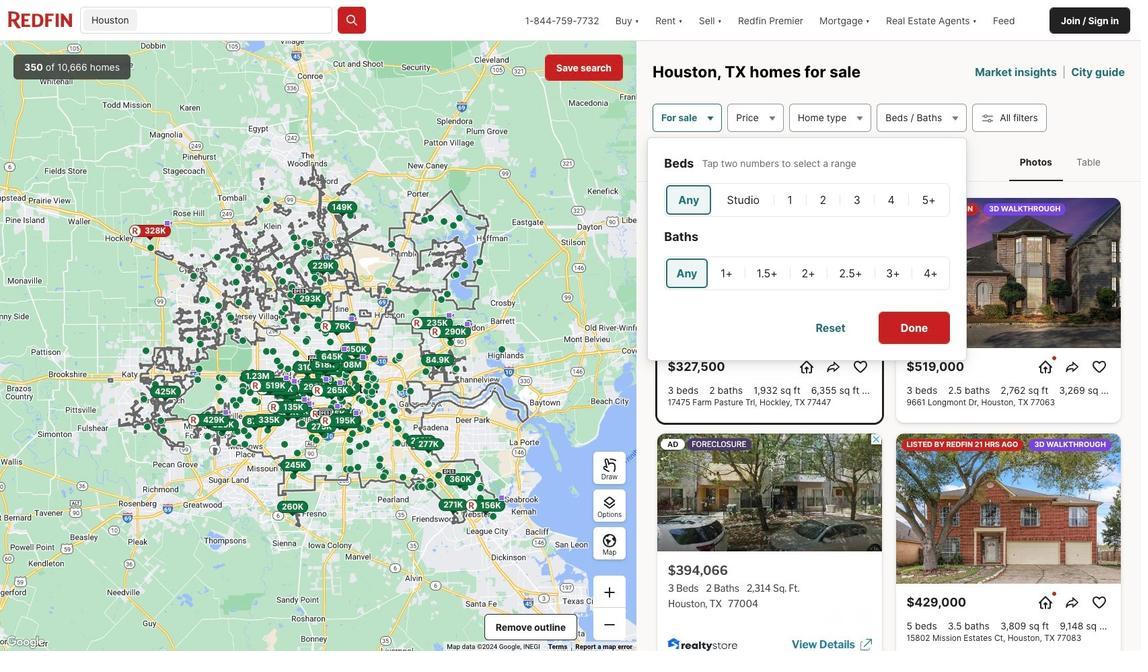 Task type: locate. For each thing, give the bounding box(es) containing it.
tab list
[[996, 143, 1126, 181]]

add home to favorites checkbox for second schedule a tour icon from left
[[1089, 356, 1111, 378]]

Add home to favorites checkbox
[[850, 356, 872, 378], [1089, 356, 1111, 378]]

1 add home to favorites checkbox from the left
[[850, 356, 872, 378]]

map region
[[0, 41, 637, 651]]

previous image
[[663, 265, 679, 281]]

share home image
[[826, 359, 842, 375], [1065, 359, 1081, 375], [1065, 594, 1081, 611]]

0 horizontal spatial add home to favorites checkbox
[[850, 356, 872, 378]]

2 add home to favorites checkbox from the left
[[1089, 356, 1111, 378]]

cell
[[667, 185, 712, 215], [715, 185, 773, 215], [776, 185, 805, 215], [808, 185, 839, 215], [842, 185, 873, 215], [876, 185, 908, 215], [910, 185, 949, 215], [667, 258, 708, 288], [711, 258, 744, 288], [746, 258, 789, 288], [792, 258, 826, 288], [829, 258, 874, 288], [876, 258, 911, 288], [914, 258, 949, 288]]

ad element
[[657, 434, 882, 651]]

0 horizontal spatial schedule a tour image
[[799, 359, 815, 375]]

add home to favorites image for schedule a tour image
[[1092, 594, 1108, 611]]

schedule a tour image
[[799, 359, 815, 375], [1038, 359, 1054, 375]]

add home to favorites image
[[853, 359, 869, 375], [1092, 359, 1108, 375], [1092, 594, 1108, 611]]

None search field
[[140, 7, 332, 34]]

next image
[[861, 265, 877, 281]]

advertisement image
[[650, 428, 889, 651]]

2 schedule a tour image from the left
[[1038, 359, 1054, 375]]

add home to favorites image inside option
[[1092, 594, 1108, 611]]

add home to favorites image for second schedule a tour icon from left
[[1092, 359, 1108, 375]]

submit search image
[[345, 13, 359, 27]]

google image
[[3, 634, 48, 651]]

menu
[[648, 137, 968, 361]]

1 horizontal spatial schedule a tour image
[[1038, 359, 1054, 375]]

number of bedrooms row
[[665, 183, 951, 217]]

add home to favorites checkbox for 2nd schedule a tour icon from right
[[850, 356, 872, 378]]

toggle search results photos view tab
[[1010, 145, 1064, 179]]

1 horizontal spatial add home to favorites checkbox
[[1089, 356, 1111, 378]]



Task type: vqa. For each thing, say whether or not it's contained in the screenshot.
For sale 'button' at the top of the page
no



Task type: describe. For each thing, give the bounding box(es) containing it.
add home to favorites image for 2nd schedule a tour icon from right
[[853, 359, 869, 375]]

toggle search results table view tab
[[1066, 145, 1112, 179]]

Add home to favorites checkbox
[[1089, 592, 1111, 613]]

1 schedule a tour image from the left
[[799, 359, 815, 375]]

number of bathrooms row
[[665, 256, 951, 290]]

schedule a tour image
[[1038, 594, 1054, 611]]



